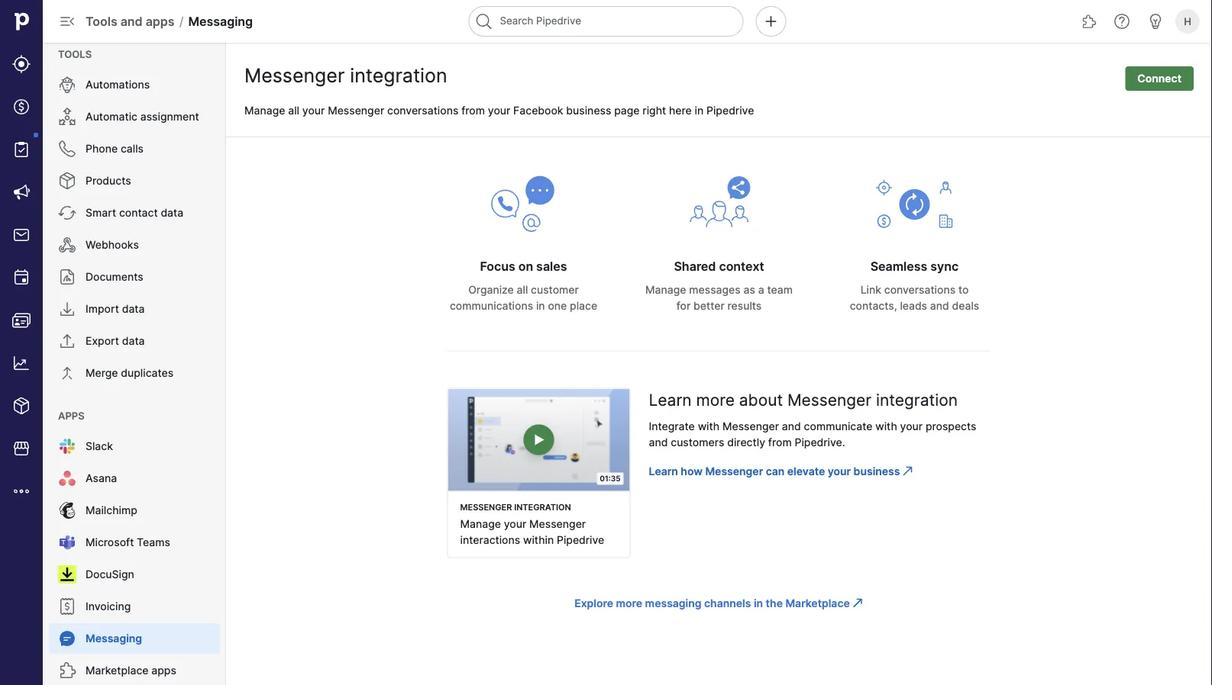 Task type: locate. For each thing, give the bounding box(es) containing it.
smart contact data
[[86, 207, 183, 220]]

manage for messenger integration
[[244, 104, 285, 117]]

tools right menu toggle image
[[86, 14, 117, 29]]

color undefined image for asana
[[58, 470, 76, 488]]

color undefined image left merge
[[58, 364, 76, 383]]

customers
[[671, 437, 724, 450]]

in
[[695, 104, 704, 117], [536, 300, 545, 313], [754, 597, 763, 610]]

7 color undefined image from the top
[[58, 598, 76, 616]]

color undefined image left smart
[[58, 204, 76, 222]]

3 color undefined image from the top
[[58, 438, 76, 456]]

1 vertical spatial marketplace
[[86, 665, 149, 678]]

learn left how
[[649, 465, 678, 478]]

0 vertical spatial conversations
[[387, 104, 459, 117]]

2 horizontal spatial in
[[754, 597, 763, 610]]

automations link
[[49, 70, 220, 100]]

in left one
[[536, 300, 545, 313]]

4 color undefined image from the top
[[58, 470, 76, 488]]

and inside link conversations to contacts, leads and deals
[[930, 300, 949, 313]]

0 horizontal spatial more
[[616, 597, 642, 610]]

all inside organize all customer communications in one place
[[517, 284, 528, 297]]

teams
[[137, 537, 170, 550]]

1 vertical spatial business
[[854, 465, 900, 478]]

color undefined image left invoicing
[[58, 598, 76, 616]]

color undefined image left "marketplace apps"
[[58, 662, 76, 681]]

messenger
[[460, 502, 512, 512]]

0 vertical spatial messaging
[[188, 14, 253, 29]]

0 vertical spatial manage
[[244, 104, 285, 117]]

home image
[[10, 10, 33, 33]]

microsoft teams link
[[49, 528, 220, 558]]

all down messenger integration
[[288, 104, 299, 117]]

1 vertical spatial integration
[[876, 391, 958, 410]]

your
[[302, 104, 325, 117], [488, 104, 510, 117], [900, 420, 923, 433], [828, 465, 851, 478], [504, 518, 526, 531]]

color undefined image left docusign
[[58, 566, 76, 584]]

manage messages as a team for better results
[[645, 284, 793, 313]]

from
[[461, 104, 485, 117], [768, 437, 792, 450]]

2 vertical spatial data
[[122, 335, 145, 348]]

apps left /
[[146, 14, 175, 29]]

export
[[86, 335, 119, 348]]

manage inside manage messages as a team for better results
[[645, 284, 686, 297]]

learn for learn how messenger can elevate your business
[[649, 465, 678, 478]]

tools for tools
[[58, 48, 92, 60]]

more for explore
[[616, 597, 642, 610]]

marketplace image
[[12, 440, 31, 458]]

1 color undefined image from the top
[[58, 76, 76, 94]]

deals
[[952, 300, 979, 313]]

link conversations to contacts, leads and deals
[[850, 284, 979, 313]]

1 horizontal spatial marketplace
[[786, 597, 850, 610]]

your up within
[[504, 518, 526, 531]]

and down learn more about messenger integration
[[782, 420, 801, 433]]

and right leads in the top right of the page
[[930, 300, 949, 313]]

team
[[767, 284, 793, 297]]

communications
[[450, 300, 533, 313]]

microsoft
[[86, 537, 134, 550]]

color undefined image inside merge duplicates link
[[58, 364, 76, 383]]

color undefined image for products
[[58, 172, 76, 190]]

color undefined image inside webhooks link
[[58, 236, 76, 254]]

color undefined image left asana
[[58, 470, 76, 488]]

0 horizontal spatial manage
[[244, 104, 285, 117]]

the
[[766, 597, 783, 610]]

all for messenger
[[288, 104, 299, 117]]

0 horizontal spatial with
[[698, 420, 720, 433]]

0 horizontal spatial color info image
[[851, 598, 864, 610]]

data right contact
[[161, 207, 183, 220]]

manage inside 'messenger integration manage your messenger interactions within pipedrive'
[[460, 518, 501, 531]]

messaging inside menu item
[[86, 633, 142, 646]]

color undefined image inside automatic assignment link
[[58, 108, 76, 126]]

pipedrive
[[707, 104, 754, 117], [557, 534, 604, 547]]

1 horizontal spatial with
[[876, 420, 897, 433]]

apps down messaging link
[[151, 665, 176, 678]]

1 vertical spatial color info image
[[851, 598, 864, 610]]

contact
[[119, 207, 158, 220]]

0 vertical spatial from
[[461, 104, 485, 117]]

h
[[1184, 15, 1191, 27]]

messaging right /
[[188, 14, 253, 29]]

messenger integration video image
[[448, 389, 630, 491]]

1 vertical spatial conversations
[[884, 284, 956, 297]]

messaging menu item
[[43, 624, 226, 655]]

shared
[[674, 259, 716, 274]]

color undefined image
[[58, 76, 76, 94], [58, 204, 76, 222], [58, 438, 76, 456], [58, 470, 76, 488], [58, 502, 76, 520], [58, 534, 76, 552], [58, 598, 76, 616], [58, 630, 76, 648]]

data right import
[[122, 303, 145, 316]]

export data
[[86, 335, 145, 348]]

messenger
[[244, 64, 345, 87], [328, 104, 384, 117], [787, 391, 872, 410], [723, 420, 779, 433], [705, 465, 763, 478], [529, 518, 586, 531]]

0 vertical spatial more
[[696, 391, 735, 410]]

0 horizontal spatial marketplace
[[86, 665, 149, 678]]

1 horizontal spatial all
[[517, 284, 528, 297]]

from left facebook
[[461, 104, 485, 117]]

manage all your messenger conversations from your facebook business page right here in pipedrive
[[244, 104, 754, 117]]

assignment
[[140, 110, 199, 123]]

duplicates
[[121, 367, 174, 380]]

in right 'here'
[[695, 104, 704, 117]]

data right the export
[[122, 335, 145, 348]]

data
[[161, 207, 183, 220], [122, 303, 145, 316], [122, 335, 145, 348]]

2 horizontal spatial manage
[[645, 284, 686, 297]]

0 horizontal spatial messaging
[[86, 633, 142, 646]]

marketplace down messaging menu item
[[86, 665, 149, 678]]

color undefined image for messaging
[[58, 630, 76, 648]]

import
[[86, 303, 119, 316]]

organize all customer communications in one place
[[450, 284, 597, 313]]

1 with from the left
[[698, 420, 720, 433]]

color undefined image for merge duplicates
[[58, 364, 76, 383]]

1 vertical spatial more
[[616, 597, 642, 610]]

calls
[[121, 142, 144, 155]]

messaging
[[645, 597, 702, 610]]

webhooks link
[[49, 230, 220, 260]]

0 vertical spatial color info image
[[902, 466, 914, 478]]

color undefined image for docusign
[[58, 566, 76, 584]]

color undefined image inside marketplace apps link
[[58, 662, 76, 681]]

integration
[[350, 64, 447, 87], [876, 391, 958, 410]]

link
[[861, 284, 881, 297]]

color undefined image left automatic at the left
[[58, 108, 76, 126]]

marketplace right the
[[786, 597, 850, 610]]

on
[[518, 259, 533, 274]]

more left about
[[696, 391, 735, 410]]

color undefined image for mailchimp
[[58, 502, 76, 520]]

1 horizontal spatial manage
[[460, 518, 501, 531]]

color undefined image
[[58, 108, 76, 126], [58, 140, 76, 158], [12, 141, 31, 159], [58, 172, 76, 190], [58, 236, 76, 254], [58, 268, 76, 286], [58, 300, 76, 319], [58, 332, 76, 351], [58, 364, 76, 383], [58, 566, 76, 584], [58, 662, 76, 681]]

0 vertical spatial business
[[566, 104, 611, 117]]

business
[[566, 104, 611, 117], [854, 465, 900, 478]]

5 color undefined image from the top
[[58, 502, 76, 520]]

color undefined image left webhooks
[[58, 236, 76, 254]]

2 vertical spatial manage
[[460, 518, 501, 531]]

color undefined image inside 'phone calls' link
[[58, 140, 76, 158]]

all down the focus on sales
[[517, 284, 528, 297]]

more
[[696, 391, 735, 410], [616, 597, 642, 610]]

color undefined image inside invoicing link
[[58, 598, 76, 616]]

1 vertical spatial apps
[[151, 665, 176, 678]]

color undefined image for documents
[[58, 268, 76, 286]]

color undefined image inside documents link
[[58, 268, 76, 286]]

in for explore more messaging channels in the marketplace
[[754, 597, 763, 610]]

insights image
[[12, 354, 31, 373]]

from up can
[[768, 437, 792, 450]]

color undefined image inside slack link
[[58, 438, 76, 456]]

color undefined image up marketplace apps link
[[58, 630, 76, 648]]

0 vertical spatial apps
[[146, 14, 175, 29]]

2 vertical spatial in
[[754, 597, 763, 610]]

color undefined image inside automations link
[[58, 76, 76, 94]]

2 learn from the top
[[649, 465, 678, 478]]

color undefined image left the microsoft on the left bottom of page
[[58, 534, 76, 552]]

6 color undefined image from the top
[[58, 534, 76, 552]]

business left page
[[566, 104, 611, 117]]

0 horizontal spatial business
[[566, 104, 611, 117]]

a
[[758, 284, 764, 297]]

1 horizontal spatial more
[[696, 391, 735, 410]]

0 vertical spatial learn
[[649, 391, 692, 410]]

color undefined image inside products link
[[58, 172, 76, 190]]

prospects
[[926, 420, 976, 433]]

color undefined image for slack
[[58, 438, 76, 456]]

color undefined image left mailchimp at the left
[[58, 502, 76, 520]]

0 horizontal spatial all
[[288, 104, 299, 117]]

1 horizontal spatial pipedrive
[[707, 104, 754, 117]]

with right communicate
[[876, 420, 897, 433]]

conversations
[[387, 104, 459, 117], [884, 284, 956, 297]]

color undefined image inside 'mailchimp' link
[[58, 502, 76, 520]]

focus on sales
[[480, 259, 567, 274]]

0 vertical spatial all
[[288, 104, 299, 117]]

Search Pipedrive field
[[469, 6, 744, 37]]

in left the
[[754, 597, 763, 610]]

color undefined image down apps
[[58, 438, 76, 456]]

from inside integrate with messenger and communicate with your prospects and customers directly from pipedrive.
[[768, 437, 792, 450]]

your left prospects
[[900, 420, 923, 433]]

your inside integrate with messenger and communicate with your prospects and customers directly from pipedrive.
[[900, 420, 923, 433]]

8 color undefined image from the top
[[58, 630, 76, 648]]

your inside 'messenger integration manage your messenger interactions within pipedrive'
[[504, 518, 526, 531]]

0 horizontal spatial from
[[461, 104, 485, 117]]

2 color undefined image from the top
[[58, 204, 76, 222]]

0 horizontal spatial in
[[536, 300, 545, 313]]

1 vertical spatial messaging
[[86, 633, 142, 646]]

contacts image
[[12, 312, 31, 330]]

color undefined image inside asana link
[[58, 470, 76, 488]]

color info image
[[902, 466, 914, 478], [851, 598, 864, 610]]

color undefined image inside messaging link
[[58, 630, 76, 648]]

1 vertical spatial all
[[517, 284, 528, 297]]

phone calls link
[[49, 134, 220, 164]]

color undefined image left phone
[[58, 140, 76, 158]]

quick help image
[[1113, 12, 1131, 31]]

0 vertical spatial integration
[[350, 64, 447, 87]]

business down communicate
[[854, 465, 900, 478]]

color undefined image left the export
[[58, 332, 76, 351]]

activities image
[[12, 269, 31, 287]]

explore more messaging channels in the marketplace
[[575, 597, 850, 610]]

0 vertical spatial in
[[695, 104, 704, 117]]

color undefined image left import
[[58, 300, 76, 319]]

color undefined image left automations
[[58, 76, 76, 94]]

color undefined image inside docusign link
[[58, 566, 76, 584]]

learn up integrate
[[649, 391, 692, 410]]

quick add image
[[762, 12, 780, 31]]

shared context
[[674, 259, 764, 274]]

tools inside menu
[[58, 48, 92, 60]]

here
[[669, 104, 692, 117]]

1 horizontal spatial from
[[768, 437, 792, 450]]

1 vertical spatial manage
[[645, 284, 686, 297]]

color undefined image for microsoft teams
[[58, 534, 76, 552]]

merge duplicates link
[[49, 358, 220, 389]]

leads
[[900, 300, 927, 313]]

in for organize all customer communications in one place
[[536, 300, 545, 313]]

color undefined image inside the smart contact data link
[[58, 204, 76, 222]]

1 vertical spatial from
[[768, 437, 792, 450]]

marketplace
[[786, 597, 850, 610], [86, 665, 149, 678]]

1 vertical spatial pipedrive
[[557, 534, 604, 547]]

data for export data
[[122, 335, 145, 348]]

messaging down invoicing
[[86, 633, 142, 646]]

tools down menu toggle image
[[58, 48, 92, 60]]

1 horizontal spatial color info image
[[902, 466, 914, 478]]

with up customers
[[698, 420, 720, 433]]

color undefined image right activities icon
[[58, 268, 76, 286]]

messaging
[[188, 14, 253, 29], [86, 633, 142, 646]]

1 learn from the top
[[649, 391, 692, 410]]

communicate
[[804, 420, 873, 433]]

0 vertical spatial pipedrive
[[707, 104, 754, 117]]

color undefined image for automatic assignment
[[58, 108, 76, 126]]

pipedrive right 'here'
[[707, 104, 754, 117]]

color undefined image inside export data link
[[58, 332, 76, 351]]

to
[[958, 284, 969, 297]]

pipedrive right within
[[557, 534, 604, 547]]

1 vertical spatial data
[[122, 303, 145, 316]]

phone
[[86, 142, 118, 155]]

and down integrate
[[649, 437, 668, 450]]

0 vertical spatial tools
[[86, 14, 117, 29]]

1 vertical spatial learn
[[649, 465, 678, 478]]

directly
[[727, 437, 765, 450]]

tools for tools and apps / messaging
[[86, 14, 117, 29]]

better
[[694, 300, 725, 313]]

apps
[[146, 14, 175, 29], [151, 665, 176, 678]]

1 vertical spatial tools
[[58, 48, 92, 60]]

seamless
[[871, 259, 928, 274]]

apps inside menu
[[151, 665, 176, 678]]

1 vertical spatial in
[[536, 300, 545, 313]]

color undefined image inside import data link
[[58, 300, 76, 319]]

color undefined image inside microsoft teams link
[[58, 534, 76, 552]]

more right explore
[[616, 597, 642, 610]]

1 horizontal spatial conversations
[[884, 284, 956, 297]]

color undefined image left products
[[58, 172, 76, 190]]

0 vertical spatial marketplace
[[786, 597, 850, 610]]

menu
[[0, 0, 43, 686], [43, 28, 226, 686]]

0 horizontal spatial pipedrive
[[557, 534, 604, 547]]

explore more messaging channels in the marketplace link
[[575, 597, 850, 610]]

in inside organize all customer communications in one place
[[536, 300, 545, 313]]

products
[[86, 175, 131, 188]]



Task type: vqa. For each thing, say whether or not it's contained in the screenshot.
Smart
yes



Task type: describe. For each thing, give the bounding box(es) containing it.
pipedrive.
[[795, 437, 845, 450]]

can
[[766, 465, 785, 478]]

context
[[719, 259, 764, 274]]

automations
[[86, 78, 150, 91]]

phone calls
[[86, 142, 144, 155]]

color undefined image for import data
[[58, 300, 76, 319]]

manage for shared context
[[645, 284, 686, 297]]

docusign
[[86, 569, 134, 582]]

your left facebook
[[488, 104, 510, 117]]

messenger integration
[[244, 64, 447, 87]]

/
[[179, 14, 184, 29]]

mailchimp
[[86, 504, 137, 517]]

sales inbox image
[[12, 226, 31, 244]]

menu containing automations
[[43, 28, 226, 686]]

automatic assignment link
[[49, 102, 220, 132]]

as
[[744, 284, 755, 297]]

marketplace apps
[[86, 665, 176, 678]]

color undefined image for marketplace apps
[[58, 662, 76, 681]]

color undefined image for smart contact data
[[58, 204, 76, 222]]

mailchimp link
[[49, 496, 220, 526]]

right
[[643, 104, 666, 117]]

products image
[[12, 397, 31, 416]]

how
[[681, 465, 703, 478]]

docusign link
[[49, 560, 220, 590]]

0 horizontal spatial integration
[[350, 64, 447, 87]]

1 horizontal spatial messaging
[[188, 14, 253, 29]]

learn how messenger can elevate your business
[[649, 465, 900, 478]]

leads image
[[12, 55, 31, 73]]

menu toggle image
[[58, 12, 76, 31]]

and left /
[[120, 14, 143, 29]]

color undefined image for invoicing
[[58, 598, 76, 616]]

microsoft teams
[[86, 537, 170, 550]]

for
[[677, 300, 691, 313]]

asana link
[[49, 464, 220, 494]]

color undefined image for webhooks
[[58, 236, 76, 254]]

import data link
[[49, 294, 220, 325]]

contacts,
[[850, 300, 897, 313]]

automatic assignment
[[86, 110, 199, 123]]

merge
[[86, 367, 118, 380]]

campaigns image
[[12, 183, 31, 202]]

slack
[[86, 440, 113, 453]]

channels
[[704, 597, 751, 610]]

elevate
[[787, 465, 825, 478]]

webhooks
[[86, 239, 139, 252]]

your right elevate
[[828, 465, 851, 478]]

connect
[[1138, 72, 1182, 85]]

sales
[[536, 259, 567, 274]]

marketplace apps link
[[49, 656, 220, 686]]

all for focus
[[517, 284, 528, 297]]

conversations inside link conversations to contacts, leads and deals
[[884, 284, 956, 297]]

2 with from the left
[[876, 420, 897, 433]]

documents link
[[49, 262, 220, 293]]

one
[[548, 300, 567, 313]]

export data link
[[49, 326, 220, 357]]

automatic
[[86, 110, 137, 123]]

apps
[[58, 410, 84, 422]]

your down messenger integration
[[302, 104, 325, 117]]

sync
[[931, 259, 959, 274]]

organize
[[468, 284, 514, 297]]

merge duplicates
[[86, 367, 174, 380]]

explore
[[575, 597, 613, 610]]

invoicing menu item
[[43, 592, 226, 623]]

deals image
[[12, 98, 31, 116]]

learn for learn more about messenger integration
[[649, 391, 692, 410]]

more for learn
[[696, 391, 735, 410]]

more image
[[12, 483, 31, 501]]

1 horizontal spatial business
[[854, 465, 900, 478]]

messenger integration manage your messenger interactions within pipedrive
[[460, 502, 604, 547]]

documents
[[86, 271, 143, 284]]

1 horizontal spatial in
[[695, 104, 704, 117]]

messages
[[689, 284, 741, 297]]

integration
[[514, 502, 571, 512]]

sales assistant image
[[1146, 12, 1165, 31]]

seamless sync
[[871, 259, 959, 274]]

import data
[[86, 303, 145, 316]]

0 vertical spatial data
[[161, 207, 183, 220]]

0 horizontal spatial conversations
[[387, 104, 459, 117]]

1 horizontal spatial integration
[[876, 391, 958, 410]]

color undefined image for automations
[[58, 76, 76, 94]]

results
[[728, 300, 762, 313]]

messenger inside integrate with messenger and communicate with your prospects and customers directly from pipedrive.
[[723, 420, 779, 433]]

learn how messenger can elevate your business link
[[649, 465, 900, 478]]

integrate with messenger and communicate with your prospects and customers directly from pipedrive.
[[649, 420, 976, 450]]

customer
[[531, 284, 579, 297]]

facebook
[[513, 104, 563, 117]]

smart contact data link
[[49, 198, 220, 228]]

messenger inside 'messenger integration manage your messenger interactions within pipedrive'
[[529, 518, 586, 531]]

products link
[[49, 166, 220, 196]]

smart
[[86, 207, 116, 220]]

asana
[[86, 472, 117, 485]]

color undefined image for phone calls
[[58, 140, 76, 158]]

tools and apps / messaging
[[86, 14, 253, 29]]

place
[[570, 300, 597, 313]]

invoicing link
[[49, 592, 220, 623]]

interactions
[[460, 534, 520, 547]]

color undefined image up campaigns icon
[[12, 141, 31, 159]]

color undefined image for export data
[[58, 332, 76, 351]]

marketplace inside menu
[[86, 665, 149, 678]]

slack link
[[49, 432, 220, 462]]

data for import data
[[122, 303, 145, 316]]

h button
[[1172, 6, 1203, 37]]

about
[[739, 391, 783, 410]]

pipedrive inside 'messenger integration manage your messenger interactions within pipedrive'
[[557, 534, 604, 547]]

invoicing
[[86, 601, 131, 614]]

focus
[[480, 259, 515, 274]]



